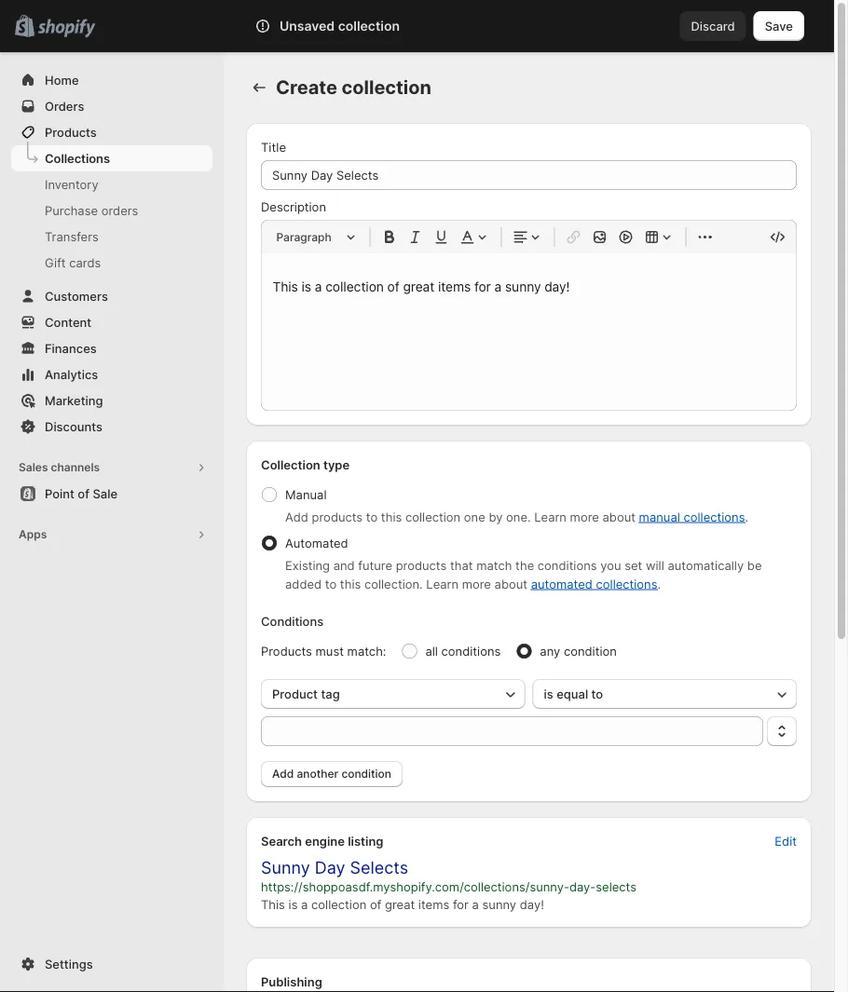 Task type: locate. For each thing, give the bounding box(es) containing it.
products
[[312, 510, 363, 524], [396, 558, 447, 573]]

type
[[323, 458, 350, 472]]

collections up the automatically
[[684, 510, 745, 524]]

to up future
[[366, 510, 378, 524]]

0 vertical spatial more
[[570, 510, 599, 524]]

more right one.
[[570, 510, 599, 524]]

0 horizontal spatial condition
[[341, 767, 391, 781]]

automated
[[285, 536, 348, 550]]

collections down set
[[596, 577, 657, 591]]

added
[[285, 577, 322, 591]]

a right for
[[472, 897, 479, 912]]

paragraph
[[276, 230, 332, 244]]

1 horizontal spatial a
[[472, 897, 479, 912]]

to down and
[[325, 577, 337, 591]]

1 horizontal spatial is
[[544, 687, 553, 701]]

learn inside existing and future products that match the conditions you set will automatically be added to this collection. learn more about
[[426, 577, 459, 591]]

search engine listing
[[261, 834, 383, 849]]

products down orders
[[45, 125, 97, 139]]

customers link
[[11, 283, 212, 309]]

add
[[285, 510, 308, 524], [272, 767, 294, 781]]

1 horizontal spatial of
[[370, 897, 382, 912]]

about
[[602, 510, 636, 524], [494, 577, 527, 591]]

another
[[297, 767, 338, 781]]

collections link
[[11, 145, 212, 171]]

0 horizontal spatial is
[[288, 897, 298, 912]]

learn down that at the bottom of the page
[[426, 577, 459, 591]]

selects
[[596, 880, 637, 894]]

all
[[425, 644, 438, 658]]

1 vertical spatial products
[[396, 558, 447, 573]]

0 vertical spatial products
[[45, 125, 97, 139]]

content link
[[11, 309, 212, 335]]

is inside dropdown button
[[544, 687, 553, 701]]

is inside sunny day selects https://shoppoasdf.myshopify.com/collections/sunny-day-selects this is a collection of great items for a sunny day!
[[288, 897, 298, 912]]

gift cards
[[45, 255, 101, 270]]

to right equal
[[591, 687, 603, 701]]

0 vertical spatial search
[[254, 19, 294, 33]]

. down will
[[657, 577, 661, 591]]

shopify image
[[37, 19, 95, 38]]

add another condition button
[[261, 761, 403, 787]]

0 horizontal spatial conditions
[[441, 644, 501, 658]]

collection right unsaved
[[338, 18, 400, 34]]

search inside the search button
[[254, 19, 294, 33]]

about left "manual" in the bottom of the page
[[602, 510, 636, 524]]

more
[[570, 510, 599, 524], [462, 577, 491, 591]]

collection
[[338, 18, 400, 34], [342, 76, 432, 99], [405, 510, 461, 524], [311, 897, 367, 912]]

sales channels
[[19, 461, 100, 474]]

0 horizontal spatial .
[[657, 577, 661, 591]]

0 vertical spatial to
[[366, 510, 378, 524]]

1 horizontal spatial to
[[366, 510, 378, 524]]

1 vertical spatial is
[[288, 897, 298, 912]]

edit
[[775, 834, 797, 849]]

0 vertical spatial of
[[78, 486, 89, 501]]

must
[[316, 644, 344, 658]]

1 vertical spatial products
[[261, 644, 312, 658]]

about inside existing and future products that match the conditions you set will automatically be added to this collection. learn more about
[[494, 577, 527, 591]]

conditions up automated at the right of page
[[538, 558, 597, 573]]

learn right one.
[[534, 510, 567, 524]]

a
[[301, 897, 308, 912], [472, 897, 479, 912]]

1 horizontal spatial collections
[[684, 510, 745, 524]]

conditions inside existing and future products that match the conditions you set will automatically be added to this collection. learn more about
[[538, 558, 597, 573]]

search up sunny
[[261, 834, 302, 849]]

1 vertical spatial condition
[[341, 767, 391, 781]]

1 vertical spatial add
[[272, 767, 294, 781]]

sunny day selects https://shoppoasdf.myshopify.com/collections/sunny-day-selects this is a collection of great items for a sunny day!
[[261, 858, 637, 912]]

to inside dropdown button
[[591, 687, 603, 701]]

0 horizontal spatial collections
[[596, 577, 657, 591]]

unsaved
[[280, 18, 335, 34]]

manual
[[285, 487, 327, 502]]

0 horizontal spatial about
[[494, 577, 527, 591]]

is left equal
[[544, 687, 553, 701]]

automated collections link
[[531, 577, 657, 591]]

conditions right all
[[441, 644, 501, 658]]

1 vertical spatial of
[[370, 897, 382, 912]]

0 horizontal spatial learn
[[426, 577, 459, 591]]

0 vertical spatial .
[[745, 510, 748, 524]]

will
[[646, 558, 664, 573]]

more inside existing and future products that match the conditions you set will automatically be added to this collection. learn more about
[[462, 577, 491, 591]]

apps button
[[11, 522, 212, 548]]

1 vertical spatial this
[[340, 577, 361, 591]]

is
[[544, 687, 553, 701], [288, 897, 298, 912]]

1 vertical spatial .
[[657, 577, 661, 591]]

add left another
[[272, 767, 294, 781]]

this
[[381, 510, 402, 524], [340, 577, 361, 591]]

to
[[366, 510, 378, 524], [325, 577, 337, 591], [591, 687, 603, 701]]

collection down day at left
[[311, 897, 367, 912]]

collection down unsaved collection
[[342, 76, 432, 99]]

manual
[[639, 510, 680, 524]]

search up create
[[254, 19, 294, 33]]

save
[[765, 19, 793, 33]]

1 horizontal spatial more
[[570, 510, 599, 524]]

1 horizontal spatial conditions
[[538, 558, 597, 573]]

products down conditions
[[261, 644, 312, 658]]

save button
[[754, 11, 804, 41]]

inventory
[[45, 177, 98, 192]]

more down that at the bottom of the page
[[462, 577, 491, 591]]

1 horizontal spatial .
[[745, 510, 748, 524]]

search
[[254, 19, 294, 33], [261, 834, 302, 849]]

transfers link
[[11, 224, 212, 250]]

1 vertical spatial learn
[[426, 577, 459, 591]]

purchase orders link
[[11, 198, 212, 224]]

products up automated
[[312, 510, 363, 524]]

this up future
[[381, 510, 402, 524]]

1 vertical spatial more
[[462, 577, 491, 591]]

. up be
[[745, 510, 748, 524]]

0 vertical spatial this
[[381, 510, 402, 524]]

1 vertical spatial to
[[325, 577, 337, 591]]

0 vertical spatial about
[[602, 510, 636, 524]]

collection type
[[261, 458, 350, 472]]

1 horizontal spatial this
[[381, 510, 402, 524]]

product
[[272, 687, 318, 701]]

tag
[[321, 687, 340, 701]]

publishing
[[261, 975, 322, 989]]

be
[[747, 558, 762, 573]]

1 horizontal spatial products
[[396, 558, 447, 573]]

None text field
[[261, 717, 763, 746]]

gift cards link
[[11, 250, 212, 276]]

2 a from the left
[[472, 897, 479, 912]]

search for search
[[254, 19, 294, 33]]

condition inside button
[[341, 767, 391, 781]]

channels
[[51, 461, 100, 474]]

create
[[276, 76, 337, 99]]

set
[[625, 558, 642, 573]]

0 vertical spatial conditions
[[538, 558, 597, 573]]

product tag button
[[261, 679, 525, 709]]

home link
[[11, 67, 212, 93]]

1 horizontal spatial condition
[[564, 644, 617, 658]]

point of sale link
[[11, 481, 212, 507]]

condition right another
[[341, 767, 391, 781]]

of left sale
[[78, 486, 89, 501]]

condition
[[564, 644, 617, 658], [341, 767, 391, 781]]

marketing
[[45, 393, 103, 408]]

edit button
[[764, 828, 808, 855]]

point of sale button
[[0, 481, 224, 507]]

0 horizontal spatial to
[[325, 577, 337, 591]]

this down and
[[340, 577, 361, 591]]

about down 'the'
[[494, 577, 527, 591]]

collection
[[261, 458, 320, 472]]

0 horizontal spatial a
[[301, 897, 308, 912]]

to inside existing and future products that match the conditions you set will automatically be added to this collection. learn more about
[[325, 577, 337, 591]]

0 horizontal spatial more
[[462, 577, 491, 591]]

of left great
[[370, 897, 382, 912]]

learn
[[534, 510, 567, 524], [426, 577, 459, 591]]

add down manual on the left
[[285, 510, 308, 524]]

.
[[745, 510, 748, 524], [657, 577, 661, 591]]

2 horizontal spatial to
[[591, 687, 603, 701]]

1 a from the left
[[301, 897, 308, 912]]

condition right any
[[564, 644, 617, 658]]

2 vertical spatial to
[[591, 687, 603, 701]]

0 horizontal spatial of
[[78, 486, 89, 501]]

1 vertical spatial collections
[[596, 577, 657, 591]]

1 vertical spatial search
[[261, 834, 302, 849]]

is equal to
[[544, 687, 603, 701]]

0 vertical spatial learn
[[534, 510, 567, 524]]

settings
[[45, 957, 93, 972]]

0 vertical spatial add
[[285, 510, 308, 524]]

0 vertical spatial is
[[544, 687, 553, 701]]

1 horizontal spatial products
[[261, 644, 312, 658]]

add inside button
[[272, 767, 294, 781]]

a right this
[[301, 897, 308, 912]]

1 vertical spatial about
[[494, 577, 527, 591]]

0 horizontal spatial products
[[45, 125, 97, 139]]

0 horizontal spatial this
[[340, 577, 361, 591]]

match
[[476, 558, 512, 573]]

products up collection.
[[396, 558, 447, 573]]

is right this
[[288, 897, 298, 912]]

point of sale
[[45, 486, 117, 501]]

0 horizontal spatial products
[[312, 510, 363, 524]]



Task type: vqa. For each thing, say whether or not it's contained in the screenshot.
the set
yes



Task type: describe. For each thing, give the bounding box(es) containing it.
discard
[[691, 19, 735, 33]]

sunny
[[261, 858, 310, 878]]

discounts link
[[11, 414, 212, 440]]

cards
[[69, 255, 101, 270]]

match:
[[347, 644, 386, 658]]

all conditions
[[425, 644, 501, 658]]

collections
[[45, 151, 110, 165]]

content
[[45, 315, 91, 329]]

sale
[[93, 486, 117, 501]]

1 vertical spatial conditions
[[441, 644, 501, 658]]

search for search engine listing
[[261, 834, 302, 849]]

add for add another condition
[[272, 767, 294, 781]]

and
[[333, 558, 355, 573]]

0 vertical spatial products
[[312, 510, 363, 524]]

https://shoppoasdf.myshopify.com/collections/sunny-
[[261, 880, 569, 894]]

inventory link
[[11, 171, 212, 198]]

apps
[[19, 528, 47, 541]]

transfers
[[45, 229, 99, 244]]

existing and future products that match the conditions you set will automatically be added to this collection. learn more about
[[285, 558, 762, 591]]

purchase orders
[[45, 203, 138, 218]]

0 vertical spatial collections
[[684, 510, 745, 524]]

listing
[[348, 834, 383, 849]]

finances link
[[11, 335, 212, 362]]

for
[[453, 897, 469, 912]]

manual collections link
[[639, 510, 745, 524]]

products must match:
[[261, 644, 386, 658]]

day
[[315, 858, 345, 878]]

add products to this collection one by one. learn more about manual collections .
[[285, 510, 748, 524]]

discard button
[[680, 11, 746, 41]]

collection.
[[364, 577, 423, 591]]

engine
[[305, 834, 345, 849]]

settings link
[[11, 952, 212, 978]]

analytics
[[45, 367, 98, 382]]

add another condition
[[272, 767, 391, 781]]

you
[[600, 558, 621, 573]]

great
[[385, 897, 415, 912]]

collection left "one" on the bottom right
[[405, 510, 461, 524]]

of inside button
[[78, 486, 89, 501]]

the
[[515, 558, 534, 573]]

description
[[261, 199, 326, 214]]

automated
[[531, 577, 593, 591]]

items
[[418, 897, 449, 912]]

products link
[[11, 119, 212, 145]]

orders
[[101, 203, 138, 218]]

one
[[464, 510, 485, 524]]

by
[[489, 510, 503, 524]]

gift
[[45, 255, 66, 270]]

marketing link
[[11, 388, 212, 414]]

to for is
[[591, 687, 603, 701]]

product tag
[[272, 687, 340, 701]]

products for products
[[45, 125, 97, 139]]

title
[[261, 140, 286, 154]]

automated collections .
[[531, 577, 661, 591]]

is equal to button
[[533, 679, 797, 709]]

selects
[[350, 858, 408, 878]]

any condition
[[540, 644, 617, 658]]

finances
[[45, 341, 97, 356]]

purchase
[[45, 203, 98, 218]]

conditions
[[261, 614, 324, 629]]

collection inside sunny day selects https://shoppoasdf.myshopify.com/collections/sunny-day-selects this is a collection of great items for a sunny day!
[[311, 897, 367, 912]]

sunny
[[482, 897, 516, 912]]

day-
[[569, 880, 596, 894]]

products inside existing and future products that match the conditions you set will automatically be added to this collection. learn more about
[[396, 558, 447, 573]]

orders
[[45, 99, 84, 113]]

sales
[[19, 461, 48, 474]]

search button
[[224, 11, 680, 41]]

this inside existing and future products that match the conditions you set will automatically be added to this collection. learn more about
[[340, 577, 361, 591]]

automatically
[[668, 558, 744, 573]]

1 horizontal spatial about
[[602, 510, 636, 524]]

analytics link
[[11, 362, 212, 388]]

discounts
[[45, 419, 102, 434]]

day!
[[520, 897, 544, 912]]

any
[[540, 644, 560, 658]]

of inside sunny day selects https://shoppoasdf.myshopify.com/collections/sunny-day-selects this is a collection of great items for a sunny day!
[[370, 897, 382, 912]]

sales channels button
[[11, 455, 212, 481]]

equal
[[557, 687, 588, 701]]

one.
[[506, 510, 531, 524]]

existing
[[285, 558, 330, 573]]

products for products must match:
[[261, 644, 312, 658]]

orders link
[[11, 93, 212, 119]]

add for add products to this collection one by one. learn more about manual collections .
[[285, 510, 308, 524]]

point
[[45, 486, 74, 501]]

create collection
[[276, 76, 432, 99]]

Title text field
[[261, 160, 797, 190]]

paragraph button
[[269, 226, 362, 248]]

0 vertical spatial condition
[[564, 644, 617, 658]]

this
[[261, 897, 285, 912]]

to for add
[[366, 510, 378, 524]]

1 horizontal spatial learn
[[534, 510, 567, 524]]

future
[[358, 558, 392, 573]]



